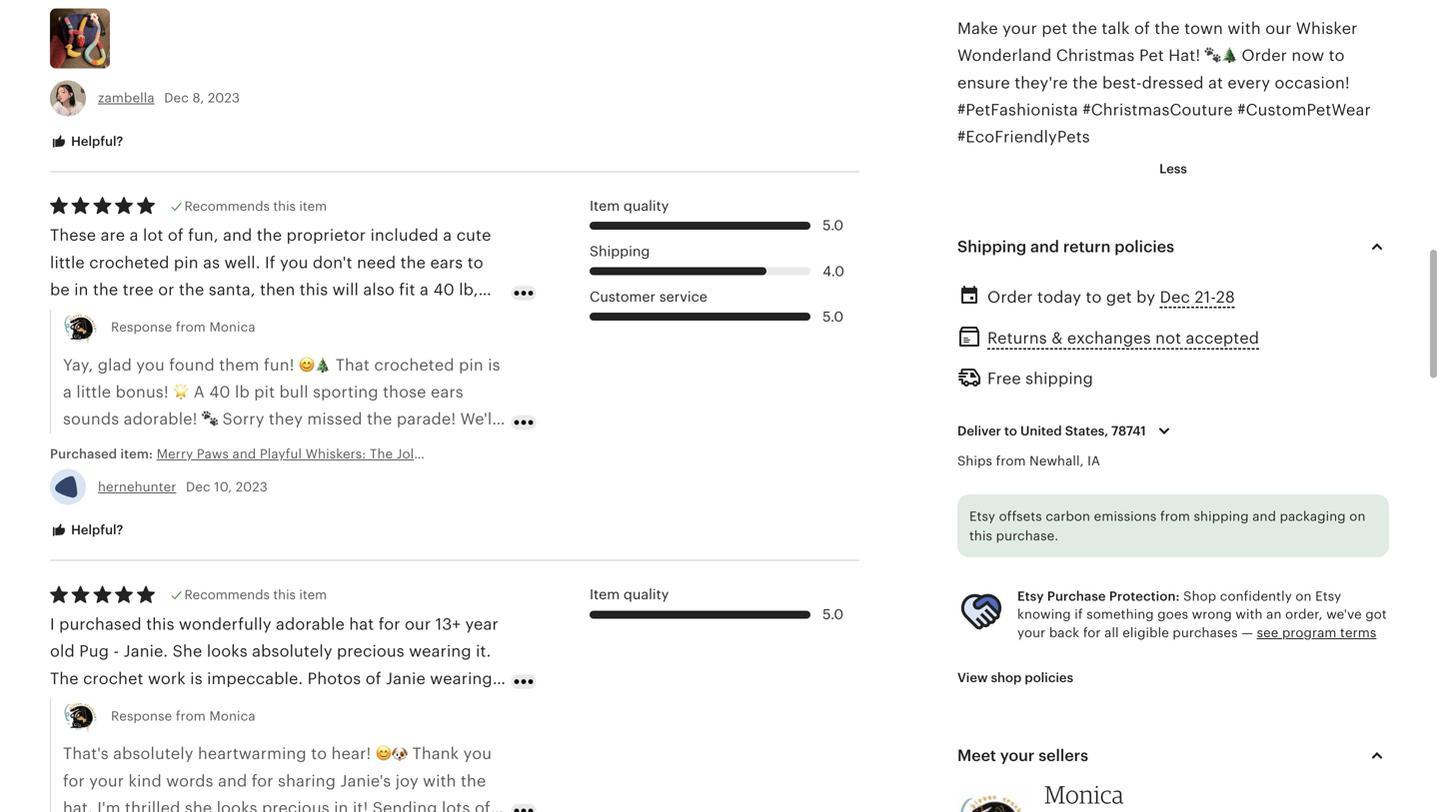 Task type: locate. For each thing, give the bounding box(es) containing it.
1 vertical spatial absolutely
[[113, 745, 194, 763]]

1 vertical spatial helpful?
[[68, 523, 123, 538]]

1 vertical spatial on
[[1350, 509, 1366, 524]]

christmas inside make your pet the talk of the town with our whisker wonderland christmas pet hat! 🐾🌲 order now to ensure they're the best-dressed at every occasion! #petfashionista #christmascouture #custompetwear #ecofriendlypets
[[1056, 47, 1135, 65]]

christmas down talk
[[1056, 47, 1135, 65]]

0 horizontal spatial precious
[[262, 800, 330, 813]]

0 horizontal spatial hat!
[[563, 447, 589, 462]]

and
[[1031, 238, 1060, 256], [232, 447, 256, 462], [1253, 509, 1277, 524], [218, 773, 247, 791]]

1 horizontal spatial hat
[[182, 725, 207, 743]]

a
[[63, 383, 72, 401], [413, 438, 422, 456], [236, 697, 245, 715]]

response from monica down she on the left of the page
[[111, 709, 256, 724]]

shipping up customer on the top left of page
[[590, 243, 650, 259]]

2023 for hernehunter dec 10, 2023
[[236, 480, 268, 495]]

offsets
[[999, 509, 1042, 524]]

0 vertical spatial you
[[136, 356, 165, 374]]

impeccable.
[[207, 670, 303, 688]]

0 vertical spatial recommends
[[184, 199, 270, 214]]

is right pin
[[488, 356, 500, 374]]

absolutely
[[252, 643, 333, 661], [113, 745, 194, 763]]

recommends this item for to
[[184, 588, 327, 603]]

1 vertical spatial monica
[[209, 709, 256, 724]]

of
[[1135, 19, 1151, 37], [366, 670, 382, 688], [274, 697, 290, 715]]

0 horizontal spatial is
[[190, 670, 203, 688]]

your up wonderland
[[1003, 19, 1038, 37]]

jolly
[[397, 447, 425, 462]]

your inside shop confidently on etsy knowing if something goes wrong with an order, we've got your back for all eligible purchases —
[[1018, 626, 1046, 641]]

0 horizontal spatial you
[[136, 356, 165, 374]]

definitely
[[112, 697, 185, 715]]

if
[[1075, 607, 1083, 622]]

is inside i purchased this wonderfully adorable hat for our 13+ year old pug - janie.  she looks absolutely precious wearing it. the crochet work is impeccable.  photos of janie wearing this hat definitely bring a lot of joy.  thank you. i highly recommend this hat to others.
[[190, 670, 203, 688]]

1 vertical spatial item
[[299, 588, 327, 603]]

2023 right '10,'
[[236, 480, 268, 495]]

1 vertical spatial helpful? button
[[35, 512, 138, 549]]

1 horizontal spatial hat!
[[1169, 47, 1201, 65]]

0 vertical spatial precious
[[337, 643, 405, 661]]

service
[[659, 289, 708, 305]]

purchased
[[59, 616, 142, 634]]

this
[[273, 199, 296, 214], [970, 529, 993, 544], [273, 588, 296, 603], [146, 616, 175, 634], [50, 697, 78, 715], [149, 725, 177, 743]]

1 horizontal spatial of
[[366, 670, 382, 688]]

with up 🐾🌲
[[1228, 19, 1261, 37]]

1 recommends from the top
[[184, 199, 270, 214]]

the left best-
[[1073, 74, 1098, 92]]

return
[[1063, 238, 1111, 256]]

0 horizontal spatial the
[[50, 670, 79, 688]]

zambella
[[98, 91, 155, 106]]

shipping
[[958, 238, 1027, 256], [590, 243, 650, 259]]

1 horizontal spatial absolutely
[[252, 643, 333, 661]]

helpful? down hernehunter link
[[68, 523, 123, 538]]

0 vertical spatial wearing
[[409, 643, 472, 661]]

etsy up the knowing
[[1018, 589, 1044, 604]]

response from monica for you
[[111, 320, 256, 335]]

absolutely inside i purchased this wonderfully adorable hat for our 13+ year old pug - janie.  she looks absolutely precious wearing it. the crochet work is impeccable.  photos of janie wearing this hat definitely bring a lot of joy.  thank you. i highly recommend this hat to others.
[[252, 643, 333, 661]]

etsy inside etsy offsets carbon emissions from shipping and packaging on this purchase.
[[970, 509, 996, 524]]

0 vertical spatial 5.0
[[823, 218, 844, 234]]

0 vertical spatial absolutely
[[252, 643, 333, 661]]

dec left '10,'
[[186, 480, 211, 495]]

thank up joy
[[412, 745, 459, 763]]

your inside 'dropdown button'
[[1000, 747, 1035, 765]]

1 horizontal spatial the
[[370, 447, 393, 462]]

joy.
[[294, 697, 324, 715]]

policies right shop
[[1025, 671, 1074, 686]]

0 vertical spatial looks
[[207, 643, 248, 661]]

words
[[166, 773, 214, 791]]

0 vertical spatial hat
[[349, 616, 374, 634]]

packaging
[[1280, 509, 1346, 524]]

1 horizontal spatial etsy
[[1018, 589, 1044, 604]]

meet your sellers
[[958, 747, 1089, 765]]

2 vertical spatial a
[[236, 697, 245, 715]]

a left little
[[63, 383, 72, 401]]

back
[[1049, 626, 1080, 641]]

thank inside i purchased this wonderfully adorable hat for our 13+ year old pug - janie.  she looks absolutely precious wearing it. the crochet work is impeccable.  photos of janie wearing this hat definitely bring a lot of joy.  thank you. i highly recommend this hat to others.
[[328, 697, 375, 715]]

to right now
[[1329, 47, 1345, 65]]

response down crochet
[[111, 709, 172, 724]]

them
[[219, 356, 259, 374]]

dec left 8, at left
[[164, 91, 189, 106]]

the down old
[[50, 670, 79, 688]]

1 vertical spatial item quality
[[590, 587, 669, 603]]

we've
[[1327, 607, 1362, 622]]

0 vertical spatial helpful? button
[[35, 123, 138, 160]]

of inside make your pet the talk of the town with our whisker wonderland christmas pet hat! 🐾🌲 order now to ensure they're the best-dressed at every occasion! #petfashionista #christmascouture #custompetwear #ecofriendlypets
[[1135, 19, 1151, 37]]

1 vertical spatial thank
[[412, 745, 459, 763]]

looks down wonderfully
[[207, 643, 248, 661]]

2023 right 8, at left
[[208, 91, 240, 106]]

1 vertical spatial you
[[464, 745, 492, 763]]

work down sounds at the left bottom of the page
[[63, 438, 101, 456]]

quality
[[624, 198, 669, 214], [624, 587, 669, 603]]

thank down photos
[[328, 697, 375, 715]]

pet inside make your pet the talk of the town with our whisker wonderland christmas pet hat! 🐾🌲 order now to ensure they're the best-dressed at every occasion! #petfashionista #christmascouture #custompetwear #ecofriendlypets
[[1140, 47, 1164, 65]]

0 vertical spatial item
[[590, 198, 620, 214]]

with
[[1228, 19, 1261, 37], [1236, 607, 1263, 622], [423, 773, 456, 791]]

looks right the she
[[217, 800, 258, 813]]

old
[[50, 643, 75, 661]]

1 vertical spatial pet
[[539, 447, 560, 462]]

0 vertical spatial thank
[[328, 697, 375, 715]]

shipping for shipping
[[590, 243, 650, 259]]

occasion!
[[1275, 74, 1350, 92]]

shipping left return at the top right of page
[[958, 238, 1027, 256]]

shipping
[[1026, 370, 1094, 388], [1194, 509, 1249, 524]]

2 item from the top
[[590, 587, 620, 603]]

recommends this item for found
[[184, 199, 327, 214]]

2 vertical spatial dec
[[186, 480, 211, 495]]

2023
[[208, 91, 240, 106], [236, 480, 268, 495]]

for inside shop confidently on etsy knowing if something goes wrong with an order, we've got your back for all eligible purchases —
[[1083, 626, 1101, 641]]

to inside that's absolutely heartwarming to hear! 😊🐶 thank you for your kind words and for sharing janie's joy with the hat. i'm thrilled she looks precious in it! sending lots
[[311, 745, 327, 763]]

response for absolutely
[[111, 709, 172, 724]]

dec right by
[[1160, 288, 1191, 306]]

helpful? down zambella link
[[68, 134, 123, 149]]

shipping inside etsy offsets carbon emissions from shipping and packaging on this purchase.
[[1194, 509, 1249, 524]]

etsy offsets carbon emissions from shipping and packaging on this purchase.
[[970, 509, 1366, 544]]

precious up janie
[[337, 643, 405, 661]]

helpful? for second helpful? button
[[68, 523, 123, 538]]

policies inside dropdown button
[[1115, 238, 1175, 256]]

1 vertical spatial a
[[413, 438, 422, 456]]

0 vertical spatial response
[[111, 320, 172, 335]]

0 vertical spatial work
[[63, 438, 101, 456]]

response from monica up found
[[111, 320, 256, 335]]

1 item from the top
[[590, 198, 620, 214]]

etsy up we've at the bottom
[[1316, 589, 1342, 604]]

you down highly
[[464, 745, 492, 763]]

to left united
[[1005, 424, 1018, 439]]

1 horizontal spatial is
[[488, 356, 500, 374]]

hat up recommend
[[83, 697, 108, 715]]

a down parade! on the left of the page
[[413, 438, 422, 456]]

pet up dressed
[[1140, 47, 1164, 65]]

for down sorry
[[245, 438, 267, 456]]

and left return at the top right of page
[[1031, 238, 1060, 256]]

exchanges
[[1068, 330, 1151, 348]]

1 vertical spatial recommends
[[184, 588, 270, 603]]

78741
[[1112, 424, 1146, 439]]

1 horizontal spatial order
[[1242, 47, 1288, 65]]

of left janie
[[366, 670, 382, 688]]

with up —
[[1236, 607, 1263, 622]]

2 response from monica from the top
[[111, 709, 256, 724]]

2 vertical spatial monica
[[1045, 780, 1124, 810]]

your
[[1003, 19, 1038, 37], [63, 465, 98, 483], [1018, 626, 1046, 641], [1000, 747, 1035, 765], [89, 773, 124, 791]]

lots
[[442, 800, 470, 813]]

2 helpful? button from the top
[[35, 512, 138, 549]]

1 vertical spatial policies
[[1025, 671, 1074, 686]]

your down purchased
[[63, 465, 98, 483]]

faster
[[130, 438, 174, 456]]

1 helpful? from the top
[[68, 134, 123, 149]]

zambella link
[[98, 91, 155, 106]]

hat
[[349, 616, 374, 634], [83, 697, 108, 715], [182, 725, 207, 743]]

0 vertical spatial response from monica
[[111, 320, 256, 335]]

1 vertical spatial 2023
[[236, 480, 268, 495]]

0 horizontal spatial shipping
[[1026, 370, 1094, 388]]

a inside i purchased this wonderfully adorable hat for our 13+ year old pug - janie.  she looks absolutely precious wearing it. the crochet work is impeccable.  photos of janie wearing this hat definitely bring a lot of joy.  thank you. i highly recommend this hat to others.
[[236, 697, 245, 715]]

monica
[[209, 320, 256, 335], [209, 709, 256, 724], [1045, 780, 1124, 810]]

0 horizontal spatial a
[[63, 383, 72, 401]]

wearing up highly
[[430, 670, 493, 688]]

on up 'order,' in the bottom right of the page
[[1296, 589, 1312, 604]]

ships from newhall, ia
[[958, 454, 1101, 469]]

ia
[[1088, 454, 1101, 469]]

2 recommends from the top
[[184, 588, 270, 603]]

1 vertical spatial our
[[405, 616, 431, 634]]

looks inside that's absolutely heartwarming to hear! 😊🐶 thank you for your kind words and for sharing janie's joy with the hat. i'm thrilled she looks precious in it! sending lots
[[217, 800, 258, 813]]

0 horizontal spatial christmas
[[472, 447, 536, 462]]

the
[[1072, 19, 1098, 37], [1155, 19, 1180, 37], [1073, 74, 1098, 92], [367, 411, 392, 429], [461, 773, 486, 791]]

5.0
[[823, 218, 844, 234], [823, 309, 844, 325], [823, 607, 844, 623]]

patience!
[[102, 465, 175, 483]]

for up janie
[[379, 616, 400, 634]]

crocheted
[[374, 356, 455, 374]]

the up 'lots'
[[461, 773, 486, 791]]

shipping inside dropdown button
[[958, 238, 1027, 256]]

1 vertical spatial precious
[[262, 800, 330, 813]]

recommends for heartwarming
[[184, 588, 270, 603]]

free
[[988, 370, 1021, 388]]

1 vertical spatial work
[[148, 670, 186, 688]]

order up returns
[[988, 288, 1033, 306]]

0 vertical spatial our
[[1266, 19, 1292, 37]]

protection:
[[1110, 589, 1180, 604]]

0 vertical spatial christmas
[[1056, 47, 1135, 65]]

1 recommends this item from the top
[[184, 199, 327, 214]]

shipping down the &
[[1026, 370, 1094, 388]]

wearing
[[409, 643, 472, 661], [430, 670, 493, 688]]

recommends
[[184, 199, 270, 214], [184, 588, 270, 603]]

on
[[105, 438, 125, 456], [1350, 509, 1366, 524], [1296, 589, 1312, 604]]

13+
[[435, 616, 461, 634]]

i up old
[[50, 616, 55, 634]]

2 recommends this item from the top
[[184, 588, 327, 603]]

0 vertical spatial 2023
[[208, 91, 240, 106]]

on up patience!
[[105, 438, 125, 456]]

1 helpful? button from the top
[[35, 123, 138, 160]]

the inside that's absolutely heartwarming to hear! 😊🐶 thank you for your kind words and for sharing janie's joy with the hat. i'm thrilled she looks precious in it! sending lots
[[461, 773, 486, 791]]

and left "packaging"
[[1253, 509, 1277, 524]]

little
[[76, 383, 111, 401]]

wearing down 13+
[[409, 643, 472, 661]]

1 response from monica from the top
[[111, 320, 256, 335]]

response for glad
[[111, 320, 172, 335]]

to up sharing
[[311, 745, 327, 763]]

order up every
[[1242, 47, 1288, 65]]

0 vertical spatial item quality
[[590, 198, 669, 214]]

2 helpful? from the top
[[68, 523, 123, 538]]

0 horizontal spatial pet
[[539, 447, 560, 462]]

2 horizontal spatial on
[[1350, 509, 1366, 524]]

purchased item: merry paws and playful whiskers: the jolly clown christmas pet hat!
[[50, 447, 589, 462]]

2 vertical spatial with
[[423, 773, 456, 791]]

1 horizontal spatial pet
[[1140, 47, 1164, 65]]

1 vertical spatial i
[[417, 697, 422, 715]]

of right lot
[[274, 697, 290, 715]]

etsy left "offsets"
[[970, 509, 996, 524]]

0 vertical spatial is
[[488, 356, 500, 374]]

1 horizontal spatial thank
[[412, 745, 459, 763]]

item for them
[[299, 199, 327, 214]]

0 vertical spatial order
[[1242, 47, 1288, 65]]

0 vertical spatial hat!
[[1169, 47, 1201, 65]]

2 horizontal spatial etsy
[[1316, 589, 1342, 604]]

in
[[334, 800, 348, 813]]

2 item from the top
[[299, 588, 327, 603]]

1 vertical spatial shipping
[[1194, 509, 1249, 524]]

accepted
[[1186, 330, 1260, 348]]

2 response from the top
[[111, 709, 172, 724]]

view details of this review photo by zambella image
[[50, 8, 110, 68]]

you inside yay, glad you found them fun! 😊🎄 that crocheted pin is a little bonus! 🌟 a 40 lb pit bull sporting those ears sounds adorable! 🐾 sorry they missed the parade! we'll work on faster delivery for next time! thanks a bunch for your patience! 🎉
[[136, 356, 165, 374]]

on inside etsy offsets carbon emissions from shipping and packaging on this purchase.
[[1350, 509, 1366, 524]]

10,
[[214, 480, 232, 495]]

sounds
[[63, 411, 119, 429]]

1 vertical spatial hat
[[83, 697, 108, 715]]

policies up by
[[1115, 238, 1175, 256]]

at
[[1209, 74, 1224, 92]]

to inside make your pet the talk of the town with our whisker wonderland christmas pet hat! 🐾🌲 order now to ensure they're the best-dressed at every occasion! #petfashionista #christmascouture #custompetwear #ecofriendlypets
[[1329, 47, 1345, 65]]

program
[[1283, 626, 1337, 641]]

purchased
[[50, 447, 117, 462]]

christmas down 'we'll'
[[472, 447, 536, 462]]

order
[[1242, 47, 1288, 65], [988, 288, 1033, 306]]

shop
[[1184, 589, 1217, 604]]

🎉
[[180, 465, 196, 483]]

thrilled
[[125, 800, 180, 813]]

response up glad
[[111, 320, 172, 335]]

from right 'ships'
[[996, 454, 1026, 469]]

absolutely down adorable
[[252, 643, 333, 661]]

your up 'i'm'
[[89, 773, 124, 791]]

of right talk
[[1135, 19, 1151, 37]]

hernehunter
[[98, 480, 176, 495]]

less button
[[1145, 151, 1202, 187]]

recommends for you
[[184, 199, 270, 214]]

2 quality from the top
[[624, 587, 669, 603]]

make
[[958, 19, 998, 37]]

0 vertical spatial quality
[[624, 198, 669, 214]]

our left 13+
[[405, 616, 431, 634]]

our inside make your pet the talk of the town with our whisker wonderland christmas pet hat! 🐾🌲 order now to ensure they're the best-dressed at every occasion! #petfashionista #christmascouture #custompetwear #ecofriendlypets
[[1266, 19, 1292, 37]]

1 vertical spatial with
[[1236, 607, 1263, 622]]

a left lot
[[236, 697, 245, 715]]

and inside that's absolutely heartwarming to hear! 😊🐶 thank you for your kind words and for sharing janie's joy with the hat. i'm thrilled she looks precious in it! sending lots
[[218, 773, 247, 791]]

i right you.
[[417, 697, 422, 715]]

missed
[[307, 411, 363, 429]]

0 vertical spatial recommends this item
[[184, 199, 327, 214]]

highly
[[426, 697, 474, 715]]

0 horizontal spatial order
[[988, 288, 1033, 306]]

1 horizontal spatial a
[[236, 697, 245, 715]]

1 horizontal spatial christmas
[[1056, 47, 1135, 65]]

your inside that's absolutely heartwarming to hear! 😊🐶 thank you for your kind words and for sharing janie's joy with the hat. i'm thrilled she looks precious in it! sending lots
[[89, 773, 124, 791]]

0 horizontal spatial thank
[[328, 697, 375, 715]]

this inside etsy offsets carbon emissions from shipping and packaging on this purchase.
[[970, 529, 993, 544]]

1 horizontal spatial work
[[148, 670, 186, 688]]

1 horizontal spatial precious
[[337, 643, 405, 661]]

21-
[[1195, 288, 1216, 306]]

1 response from the top
[[111, 320, 172, 335]]

work
[[63, 438, 101, 456], [148, 670, 186, 688]]

to down 'bring'
[[211, 725, 227, 743]]

monica up others.
[[209, 709, 256, 724]]

precious inside i purchased this wonderfully adorable hat for our 13+ year old pug - janie.  she looks absolutely precious wearing it. the crochet work is impeccable.  photos of janie wearing this hat definitely bring a lot of joy.  thank you. i highly recommend this hat to others.
[[337, 643, 405, 661]]

not
[[1156, 330, 1182, 348]]

wonderfully
[[179, 616, 272, 634]]

2 vertical spatial hat
[[182, 725, 207, 743]]

0 vertical spatial dec
[[164, 91, 189, 106]]

the up thanks
[[367, 411, 392, 429]]

0 horizontal spatial our
[[405, 616, 431, 634]]

0 vertical spatial of
[[1135, 19, 1151, 37]]

the left jolly
[[370, 447, 393, 462]]

0 horizontal spatial i
[[50, 616, 55, 634]]

0 vertical spatial i
[[50, 616, 55, 634]]

precious down sharing
[[262, 800, 330, 813]]

purchases
[[1173, 626, 1238, 641]]

work up the definitely
[[148, 670, 186, 688]]

and down heartwarming
[[218, 773, 247, 791]]

helpful? button down zambella link
[[35, 123, 138, 160]]

policies inside button
[[1025, 671, 1074, 686]]

that's absolutely heartwarming to hear! 😊🐶 thank you for your kind words and for sharing janie's joy with the hat. i'm thrilled she looks precious in it! sending lots 
[[63, 745, 492, 813]]

monica down sellers
[[1045, 780, 1124, 810]]

hat down 'bring'
[[182, 725, 207, 743]]

your down the knowing
[[1018, 626, 1046, 641]]

response from monica
[[111, 320, 256, 335], [111, 709, 256, 724]]

dec for dec 8, 2023
[[164, 91, 189, 106]]

1 vertical spatial recommends this item
[[184, 588, 327, 603]]

-
[[113, 643, 119, 661]]

1 vertical spatial wearing
[[430, 670, 493, 688]]

you up the "bonus!"
[[136, 356, 165, 374]]

shipping up "shop"
[[1194, 509, 1249, 524]]

1 horizontal spatial our
[[1266, 19, 1292, 37]]

0 vertical spatial on
[[105, 438, 125, 456]]

and right paws
[[232, 447, 256, 462]]

1 vertical spatial of
[[366, 670, 382, 688]]

0 vertical spatial pet
[[1140, 47, 1164, 65]]

for left all at the bottom right
[[1083, 626, 1101, 641]]

with up 'lots'
[[423, 773, 456, 791]]

absolutely up kind
[[113, 745, 194, 763]]

monica up the them
[[209, 320, 256, 335]]

hat! inside make your pet the talk of the town with our whisker wonderland christmas pet hat! 🐾🌲 order now to ensure they're the best-dressed at every occasion! #petfashionista #christmascouture #custompetwear #ecofriendlypets
[[1169, 47, 1201, 65]]

1 vertical spatial item
[[590, 587, 620, 603]]

2 5.0 from the top
[[823, 309, 844, 325]]

1 item from the top
[[299, 199, 327, 214]]

our up now
[[1266, 19, 1292, 37]]

helpful? button down hernehunter
[[35, 512, 138, 549]]

it.
[[476, 643, 491, 661]]

hat right adorable
[[349, 616, 374, 634]]

item:
[[120, 447, 153, 462]]

clown
[[428, 447, 468, 462]]

your right meet
[[1000, 747, 1035, 765]]

on right "packaging"
[[1350, 509, 1366, 524]]

is down she on the left of the page
[[190, 670, 203, 688]]

deliver
[[958, 424, 1002, 439]]

0 horizontal spatial etsy
[[970, 509, 996, 524]]

response from monica for heartwarming
[[111, 709, 256, 724]]

item for hear!
[[299, 588, 327, 603]]

pet right bunch
[[539, 447, 560, 462]]

2 vertical spatial of
[[274, 697, 290, 715]]

etsy purchase protection:
[[1018, 589, 1180, 604]]

from right emissions
[[1161, 509, 1191, 524]]



Task type: describe. For each thing, give the bounding box(es) containing it.
1 vertical spatial hat!
[[563, 447, 589, 462]]

and inside shipping and return policies dropdown button
[[1031, 238, 1060, 256]]

2 horizontal spatial a
[[413, 438, 422, 456]]

dec 21-28 button
[[1160, 283, 1235, 312]]

glad
[[98, 356, 132, 374]]

you.
[[379, 697, 412, 715]]

the left town
[[1155, 19, 1180, 37]]

i purchased this wonderfully adorable hat for our 13+ year old pug - janie.  she looks absolutely precious wearing it. the crochet work is impeccable.  photos of janie wearing this hat definitely bring a lot of joy.  thank you. i highly recommend this hat to others.
[[50, 616, 499, 743]]

pit
[[254, 383, 275, 401]]

0 horizontal spatial of
[[274, 697, 290, 715]]

1 vertical spatial dec
[[1160, 288, 1191, 306]]

joy
[[396, 773, 419, 791]]

a
[[194, 383, 205, 401]]

dec for dec 10, 2023
[[186, 480, 211, 495]]

she
[[185, 800, 212, 813]]

etsy inside shop confidently on etsy knowing if something goes wrong with an order, we've got your back for all eligible purchases —
[[1316, 589, 1342, 604]]

1 item quality from the top
[[590, 198, 669, 214]]

got
[[1366, 607, 1387, 622]]

it!
[[353, 800, 368, 813]]

thank inside that's absolutely heartwarming to hear! 😊🐶 thank you for your kind words and for sharing janie's joy with the hat. i'm thrilled she looks precious in it! sending lots
[[412, 745, 459, 763]]

sellers
[[1039, 747, 1089, 765]]

merry
[[157, 447, 193, 462]]

1 quality from the top
[[624, 198, 669, 214]]

1 vertical spatial order
[[988, 288, 1033, 306]]

janie
[[386, 670, 426, 688]]

photos
[[308, 670, 361, 688]]

from up found
[[176, 320, 206, 335]]

with inside make your pet the talk of the town with our whisker wonderland christmas pet hat! 🐾🌲 order now to ensure they're the best-dressed at every occasion! #petfashionista #christmascouture #custompetwear #ecofriendlypets
[[1228, 19, 1261, 37]]

with inside shop confidently on etsy knowing if something goes wrong with an order, we've got your back for all eligible purchases —
[[1236, 607, 1263, 622]]

the inside yay, glad you found them fun! 😊🎄 that crocheted pin is a little bonus! 🌟 a 40 lb pit bull sporting those ears sounds adorable! 🐾 sorry they missed the parade! we'll work on faster delivery for next time! thanks a bunch for your patience! 🎉
[[367, 411, 392, 429]]

1 horizontal spatial i
[[417, 697, 422, 715]]

shipping and return policies
[[958, 238, 1175, 256]]

all
[[1105, 626, 1119, 641]]

etsy for etsy offsets carbon emissions from shipping and packaging on this purchase.
[[970, 509, 996, 524]]

etsy for etsy purchase protection:
[[1018, 589, 1044, 604]]

shop
[[991, 671, 1022, 686]]

others.
[[232, 725, 286, 743]]

deliver to united states, 78741
[[958, 424, 1146, 439]]

meet
[[958, 747, 997, 765]]

2 horizontal spatial hat
[[349, 616, 374, 634]]

best-
[[1103, 74, 1142, 92]]

for down heartwarming
[[252, 773, 274, 791]]

looks inside i purchased this wonderfully adorable hat for our 13+ year old pug - janie.  she looks absolutely precious wearing it. the crochet work is impeccable.  photos of janie wearing this hat definitely bring a lot of joy.  thank you. i highly recommend this hat to others.
[[207, 643, 248, 661]]

merry paws and playful whiskers: the jolly clown christmas pet hat! link
[[157, 445, 589, 463]]

lot
[[249, 697, 269, 715]]

monica for heartwarming
[[209, 709, 256, 724]]

0 vertical spatial the
[[370, 447, 393, 462]]

from up words
[[176, 709, 206, 724]]

on inside yay, glad you found them fun! 😊🎄 that crocheted pin is a little bonus! 🌟 a 40 lb pit bull sporting those ears sounds adorable! 🐾 sorry they missed the parade! we'll work on faster delivery for next time! thanks a bunch for your patience! 🎉
[[105, 438, 125, 456]]

crochet
[[83, 670, 144, 688]]

janie's
[[340, 773, 391, 791]]

with inside that's absolutely heartwarming to hear! 😊🐶 thank you for your kind words and for sharing janie's joy with the hat. i'm thrilled she looks precious in it! sending lots
[[423, 773, 456, 791]]

our inside i purchased this wonderfully adorable hat for our 13+ year old pug - janie.  she looks absolutely precious wearing it. the crochet work is impeccable.  photos of janie wearing this hat definitely bring a lot of joy.  thank you. i highly recommend this hat to others.
[[405, 616, 431, 634]]

whiskers:
[[306, 447, 366, 462]]

newhall,
[[1030, 454, 1084, 469]]

see program terms
[[1257, 626, 1377, 641]]

your inside make your pet the talk of the town with our whisker wonderland christmas pet hat! 🐾🌲 order now to ensure they're the best-dressed at every occasion! #petfashionista #christmascouture #custompetwear #ecofriendlypets
[[1003, 19, 1038, 37]]

😊🐶
[[376, 745, 408, 763]]

8,
[[192, 91, 204, 106]]

found
[[169, 356, 215, 374]]

to inside dropdown button
[[1005, 424, 1018, 439]]

wonderland
[[958, 47, 1052, 65]]

now
[[1292, 47, 1325, 65]]

make your pet the talk of the town with our whisker wonderland christmas pet hat! 🐾🌲 order now to ensure they're the best-dressed at every occasion! #petfashionista #christmascouture #custompetwear #ecofriendlypets
[[958, 19, 1371, 146]]

view
[[958, 671, 988, 686]]

every
[[1228, 74, 1271, 92]]

pet
[[1042, 19, 1068, 37]]

28
[[1216, 288, 1235, 306]]

order today to get by dec 21-28
[[988, 288, 1235, 306]]

work inside i purchased this wonderfully adorable hat for our 13+ year old pug - janie.  she looks absolutely precious wearing it. the crochet work is impeccable.  photos of janie wearing this hat definitely bring a lot of joy.  thank you. i highly recommend this hat to others.
[[148, 670, 186, 688]]

2023 for zambella dec 8, 2023
[[208, 91, 240, 106]]

shipping and return policies button
[[940, 223, 1408, 271]]

emissions
[[1094, 509, 1157, 524]]

see program terms link
[[1257, 626, 1377, 641]]

something
[[1087, 607, 1154, 622]]

order inside make your pet the talk of the town with our whisker wonderland christmas pet hat! 🐾🌲 order now to ensure they're the best-dressed at every occasion! #petfashionista #christmascouture #custompetwear #ecofriendlypets
[[1242, 47, 1288, 65]]

monica for you
[[209, 320, 256, 335]]

bonus!
[[116, 383, 169, 401]]

today
[[1038, 288, 1082, 306]]

talk
[[1102, 19, 1130, 37]]

playful
[[260, 447, 302, 462]]

terms
[[1341, 626, 1377, 641]]

eligible
[[1123, 626, 1169, 641]]

absolutely inside that's absolutely heartwarming to hear! 😊🐶 thank you for your kind words and for sharing janie's joy with the hat. i'm thrilled she looks precious in it! sending lots
[[113, 745, 194, 763]]

get
[[1107, 288, 1132, 306]]

your inside yay, glad you found them fun! 😊🎄 that crocheted pin is a little bonus! 🌟 a 40 lb pit bull sporting those ears sounds adorable! 🐾 sorry they missed the parade! we'll work on faster delivery for next time! thanks a bunch for your patience! 🎉
[[63, 465, 98, 483]]

0 horizontal spatial hat
[[83, 697, 108, 715]]

lb
[[235, 383, 250, 401]]

from inside etsy offsets carbon emissions from shipping and packaging on this purchase.
[[1161, 509, 1191, 524]]

is inside yay, glad you found them fun! 😊🎄 that crocheted pin is a little bonus! 🌟 a 40 lb pit bull sporting those ears sounds adorable! 🐾 sorry they missed the parade! we'll work on faster delivery for next time! thanks a bunch for your patience! 🎉
[[488, 356, 500, 374]]

0 vertical spatial shipping
[[1026, 370, 1094, 388]]

helpful? for 2nd helpful? button from the bottom of the page
[[68, 134, 123, 149]]

ears
[[431, 383, 464, 401]]

hear!
[[332, 745, 371, 763]]

and inside etsy offsets carbon emissions from shipping and packaging on this purchase.
[[1253, 509, 1277, 524]]

shipping for shipping and return policies
[[958, 238, 1027, 256]]

states,
[[1065, 424, 1109, 439]]

pug
[[79, 643, 109, 661]]

work inside yay, glad you found them fun! 😊🎄 that crocheted pin is a little bonus! 🌟 a 40 lb pit bull sporting those ears sounds adorable! 🐾 sorry they missed the parade! we'll work on faster delivery for next time! thanks a bunch for your patience! 🎉
[[63, 438, 101, 456]]

customer
[[590, 289, 656, 305]]

3 5.0 from the top
[[823, 607, 844, 623]]

2 item quality from the top
[[590, 587, 669, 603]]

i'm
[[97, 800, 121, 813]]

#christmascouture
[[1083, 101, 1233, 119]]

for down 'we'll'
[[480, 438, 502, 456]]

hat.
[[63, 800, 93, 813]]

you inside that's absolutely heartwarming to hear! 😊🐶 thank you for your kind words and for sharing janie's joy with the hat. i'm thrilled she looks precious in it! sending lots
[[464, 745, 492, 763]]

precious inside that's absolutely heartwarming to hear! 😊🐶 thank you for your kind words and for sharing janie's joy with the hat. i'm thrilled she looks precious in it! sending lots
[[262, 800, 330, 813]]

to left get
[[1086, 288, 1102, 306]]

year
[[465, 616, 499, 634]]

those
[[383, 383, 426, 401]]

recommend
[[50, 725, 145, 743]]

to inside i purchased this wonderfully adorable hat for our 13+ year old pug - janie.  she looks absolutely precious wearing it. the crochet work is impeccable.  photos of janie wearing this hat definitely bring a lot of joy.  thank you. i highly recommend this hat to others.
[[211, 725, 227, 743]]

on inside shop confidently on etsy knowing if something goes wrong with an order, we've got your back for all eligible purchases —
[[1296, 589, 1312, 604]]

returns & exchanges not accepted button
[[988, 324, 1260, 353]]

ships
[[958, 454, 993, 469]]

sorry
[[222, 411, 264, 429]]

#ecofriendlypets
[[958, 128, 1090, 146]]

sending
[[373, 800, 437, 813]]

the inside i purchased this wonderfully adorable hat for our 13+ year old pug - janie.  she looks absolutely precious wearing it. the crochet work is impeccable.  photos of janie wearing this hat definitely bring a lot of joy.  thank you. i highly recommend this hat to others.
[[50, 670, 79, 688]]

less
[[1160, 161, 1187, 176]]

the right the pet
[[1072, 19, 1098, 37]]

for up hat.
[[63, 773, 85, 791]]

parade!
[[397, 411, 456, 429]]

1 5.0 from the top
[[823, 218, 844, 234]]

we'll
[[460, 411, 497, 429]]

whisker
[[1296, 19, 1358, 37]]

bring
[[190, 697, 231, 715]]

janie.
[[124, 643, 168, 661]]

for inside i purchased this wonderfully adorable hat for our 13+ year old pug - janie.  she looks absolutely precious wearing it. the crochet work is impeccable.  photos of janie wearing this hat definitely bring a lot of joy.  thank you. i highly recommend this hat to others.
[[379, 616, 400, 634]]

deliver to united states, 78741 button
[[943, 410, 1191, 452]]

0 vertical spatial a
[[63, 383, 72, 401]]

time!
[[310, 438, 349, 456]]



Task type: vqa. For each thing, say whether or not it's contained in the screenshot.
Germany on the bottom of page
no



